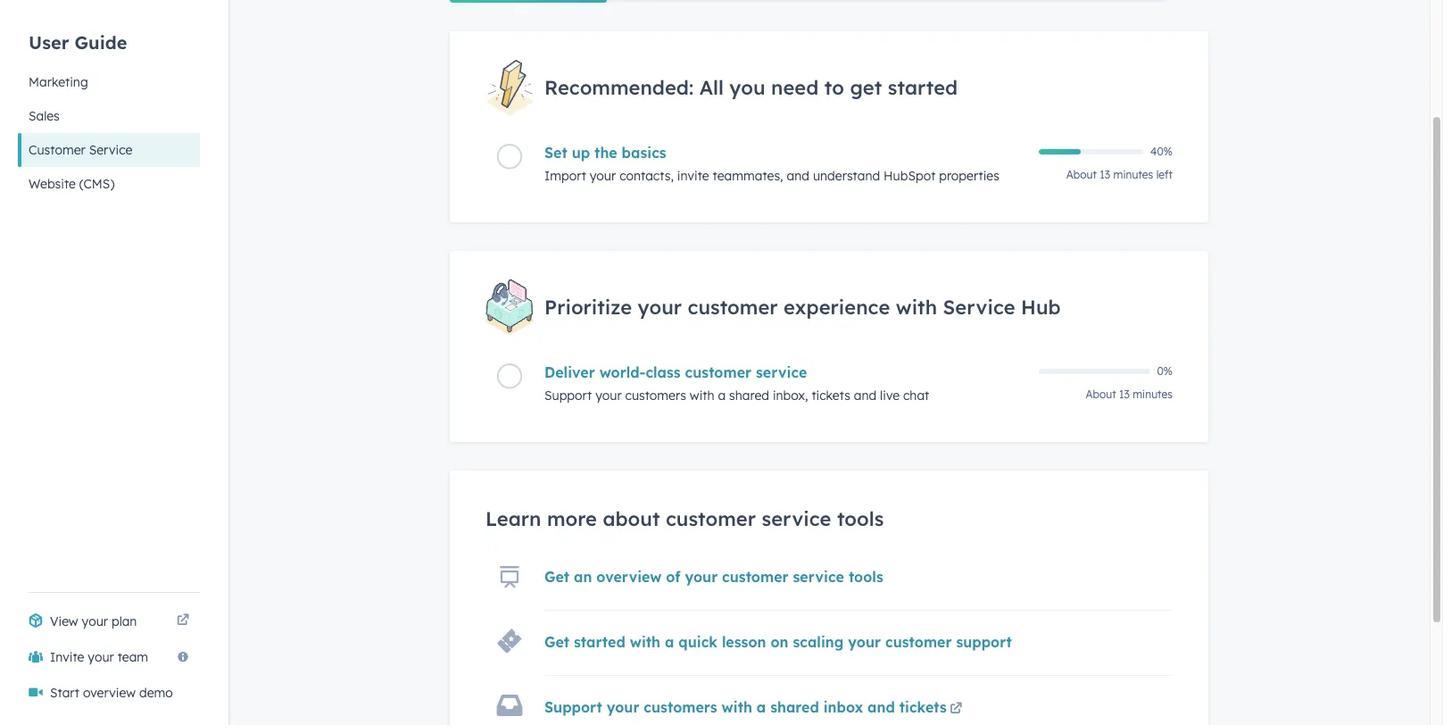 Task type: vqa. For each thing, say whether or not it's contained in the screenshot.
the topmost tickets
yes



Task type: describe. For each thing, give the bounding box(es) containing it.
sales
[[29, 108, 60, 124]]

quick
[[679, 633, 718, 651]]

recommended:
[[545, 75, 694, 100]]

support
[[957, 633, 1013, 651]]

invite
[[50, 649, 84, 665]]

shared inside deliver world-class customer service support your customers with a shared inbox, tickets and live chat
[[730, 388, 770, 404]]

inbox
[[824, 698, 864, 716]]

live
[[881, 388, 900, 404]]

link opens in a new window image
[[177, 611, 189, 632]]

invite your team button
[[18, 639, 200, 675]]

set
[[545, 144, 568, 162]]

get an overview of your customer service tools
[[545, 568, 884, 586]]

with down lesson
[[722, 698, 753, 716]]

0 vertical spatial started
[[888, 75, 958, 100]]

guide
[[75, 31, 127, 53]]

support inside deliver world-class customer service support your customers with a shared inbox, tickets and live chat
[[545, 388, 592, 404]]

hubspot
[[884, 168, 936, 184]]

2 support from the top
[[545, 698, 603, 716]]

get started with a quick lesson on scaling your customer support link
[[545, 633, 1013, 651]]

you
[[730, 75, 766, 100]]

deliver world-class customer service support your customers with a shared inbox, tickets and live chat
[[545, 363, 930, 404]]

your inside 'link'
[[82, 613, 108, 630]]

get for get started with a quick lesson on scaling your customer support
[[545, 633, 570, 651]]

0%
[[1158, 364, 1173, 378]]

of
[[666, 568, 681, 586]]

0 vertical spatial tools
[[838, 506, 884, 531]]

world-
[[600, 363, 646, 381]]

website (cms)
[[29, 176, 115, 192]]

deliver world-class customer service button
[[545, 363, 1029, 381]]

get for get an overview of your customer service tools
[[545, 568, 570, 586]]

set up the basics import your contacts, invite teammates, and understand hubspot properties
[[545, 144, 1000, 184]]

more
[[547, 506, 597, 531]]

team
[[118, 649, 148, 665]]

set up the basics button
[[545, 144, 1029, 162]]

your inside button
[[88, 649, 114, 665]]

customer left support
[[886, 633, 952, 651]]

sales button
[[18, 99, 200, 133]]

prioritize your customer experience with service hub
[[545, 295, 1061, 320]]

minutes for hub
[[1133, 388, 1173, 401]]

support your customers with a shared inbox and tickets
[[545, 698, 947, 716]]

2 horizontal spatial a
[[757, 698, 766, 716]]

left
[[1157, 168, 1173, 181]]

your customer service tools progress progress bar
[[450, 0, 608, 3]]

support your customers with a shared inbox and tickets link
[[545, 698, 966, 721]]

experience
[[784, 295, 891, 320]]

an
[[574, 568, 592, 586]]

about 13 minutes left
[[1067, 168, 1173, 181]]

service for about
[[762, 506, 832, 531]]

teammates,
[[713, 168, 784, 184]]

lesson
[[722, 633, 767, 651]]

and inside the set up the basics import your contacts, invite teammates, and understand hubspot properties
[[787, 168, 810, 184]]

about 13 minutes
[[1086, 388, 1173, 401]]

customer up lesson
[[722, 568, 789, 586]]

demo
[[139, 685, 173, 701]]

plan
[[112, 613, 137, 630]]

customer up get an overview of your customer service tools
[[666, 506, 756, 531]]

your inside the set up the basics import your contacts, invite teammates, and understand hubspot properties
[[590, 168, 616, 184]]

inbox,
[[773, 388, 809, 404]]

about for prioritize your customer experience with service hub
[[1086, 388, 1117, 401]]

with right experience
[[896, 295, 938, 320]]

properties
[[940, 168, 1000, 184]]

about for recommended: all you need to get started
[[1067, 168, 1097, 181]]

user
[[29, 31, 69, 53]]



Task type: locate. For each thing, give the bounding box(es) containing it.
with left quick at the left bottom of page
[[630, 633, 661, 651]]

view
[[50, 613, 78, 630]]

1 vertical spatial customers
[[644, 698, 718, 716]]

1 horizontal spatial service
[[943, 295, 1016, 320]]

service
[[89, 142, 133, 158], [943, 295, 1016, 320]]

and down set up the basics button
[[787, 168, 810, 184]]

with inside deliver world-class customer service support your customers with a shared inbox, tickets and live chat
[[690, 388, 715, 404]]

0 vertical spatial get
[[545, 568, 570, 586]]

deliver
[[545, 363, 595, 381]]

1 vertical spatial get
[[545, 633, 570, 651]]

scaling
[[793, 633, 844, 651]]

understand
[[813, 168, 881, 184]]

user guide
[[29, 31, 127, 53]]

tools
[[838, 506, 884, 531], [849, 568, 884, 586]]

with
[[896, 295, 938, 320], [690, 388, 715, 404], [630, 633, 661, 651], [722, 698, 753, 716]]

0 vertical spatial overview
[[597, 568, 662, 586]]

class
[[646, 363, 681, 381]]

service inside deliver world-class customer service support your customers with a shared inbox, tickets and live chat
[[756, 363, 808, 381]]

customers inside deliver world-class customer service support your customers with a shared inbox, tickets and live chat
[[626, 388, 687, 404]]

2 get from the top
[[545, 633, 570, 651]]

all
[[700, 75, 724, 100]]

1 horizontal spatial tickets
[[900, 698, 947, 716]]

1 vertical spatial and
[[854, 388, 877, 404]]

minutes
[[1114, 168, 1154, 181], [1133, 388, 1173, 401]]

and inside deliver world-class customer service support your customers with a shared inbox, tickets and live chat
[[854, 388, 877, 404]]

1 vertical spatial tickets
[[900, 698, 947, 716]]

1 get from the top
[[545, 568, 570, 586]]

support
[[545, 388, 592, 404], [545, 698, 603, 716]]

1 vertical spatial minutes
[[1133, 388, 1173, 401]]

customers
[[626, 388, 687, 404], [644, 698, 718, 716]]

tickets inside deliver world-class customer service support your customers with a shared inbox, tickets and live chat
[[812, 388, 851, 404]]

marketing
[[29, 74, 88, 90]]

0 vertical spatial shared
[[730, 388, 770, 404]]

13 for prioritize your customer experience with service hub
[[1120, 388, 1130, 401]]

1 horizontal spatial overview
[[597, 568, 662, 586]]

get started with a quick lesson on scaling your customer support
[[545, 633, 1013, 651]]

0 vertical spatial customers
[[626, 388, 687, 404]]

1 vertical spatial service
[[762, 506, 832, 531]]

a inside deliver world-class customer service support your customers with a shared inbox, tickets and live chat
[[718, 388, 726, 404]]

customer
[[29, 142, 86, 158]]

0 vertical spatial tickets
[[812, 388, 851, 404]]

get
[[850, 75, 883, 100]]

the
[[595, 144, 618, 162]]

start
[[50, 685, 79, 701]]

overview down the 'invite your team' button
[[83, 685, 136, 701]]

about
[[603, 506, 660, 531]]

tickets
[[812, 388, 851, 404], [900, 698, 947, 716]]

need
[[772, 75, 819, 100]]

shared left inbox
[[771, 698, 820, 716]]

your
[[590, 168, 616, 184], [638, 295, 682, 320], [596, 388, 622, 404], [685, 568, 718, 586], [82, 613, 108, 630], [849, 633, 881, 651], [88, 649, 114, 665], [607, 698, 640, 716]]

0 vertical spatial and
[[787, 168, 810, 184]]

a left quick at the left bottom of page
[[665, 633, 675, 651]]

1 vertical spatial about
[[1086, 388, 1117, 401]]

0 vertical spatial support
[[545, 388, 592, 404]]

minutes down 0%
[[1133, 388, 1173, 401]]

1 horizontal spatial started
[[888, 75, 958, 100]]

prioritize
[[545, 295, 632, 320]]

on
[[771, 633, 789, 651]]

tickets right inbox, at the right of page
[[812, 388, 851, 404]]

1 horizontal spatial a
[[718, 388, 726, 404]]

0 vertical spatial service
[[756, 363, 808, 381]]

invite your team
[[50, 649, 148, 665]]

1 vertical spatial shared
[[771, 698, 820, 716]]

service
[[756, 363, 808, 381], [762, 506, 832, 531], [793, 568, 845, 586]]

0 horizontal spatial a
[[665, 633, 675, 651]]

0 vertical spatial minutes
[[1114, 168, 1154, 181]]

a down deliver world-class customer service button
[[718, 388, 726, 404]]

service down sales button
[[89, 142, 133, 158]]

import
[[545, 168, 587, 184]]

1 vertical spatial overview
[[83, 685, 136, 701]]

started
[[888, 75, 958, 100], [574, 633, 626, 651]]

to
[[825, 75, 845, 100]]

learn
[[486, 506, 542, 531]]

0 horizontal spatial service
[[89, 142, 133, 158]]

a down get started with a quick lesson on scaling your customer support link
[[757, 698, 766, 716]]

invite
[[678, 168, 710, 184]]

1 horizontal spatial 13
[[1120, 388, 1130, 401]]

a
[[718, 388, 726, 404], [665, 633, 675, 651], [757, 698, 766, 716]]

view your plan
[[50, 613, 137, 630]]

customer inside deliver world-class customer service support your customers with a shared inbox, tickets and live chat
[[685, 363, 752, 381]]

0 horizontal spatial shared
[[730, 388, 770, 404]]

customers down class
[[626, 388, 687, 404]]

with down deliver world-class customer service button
[[690, 388, 715, 404]]

minutes left left
[[1114, 168, 1154, 181]]

1 support from the top
[[545, 388, 592, 404]]

1 vertical spatial tools
[[849, 568, 884, 586]]

and right inbox
[[868, 698, 896, 716]]

tickets right inbox
[[900, 698, 947, 716]]

0 horizontal spatial 13
[[1100, 168, 1111, 181]]

customer up deliver world-class customer service support your customers with a shared inbox, tickets and live chat
[[688, 295, 778, 320]]

website (cms) button
[[18, 167, 200, 201]]

start overview demo
[[50, 685, 173, 701]]

customer service
[[29, 142, 133, 158]]

start overview demo link
[[18, 675, 200, 711]]

about
[[1067, 168, 1097, 181], [1086, 388, 1117, 401]]

0 vertical spatial service
[[89, 142, 133, 158]]

0 vertical spatial about
[[1067, 168, 1097, 181]]

shared left inbox, at the right of page
[[730, 388, 770, 404]]

chat
[[904, 388, 930, 404]]

up
[[572, 144, 590, 162]]

13 for recommended: all you need to get started
[[1100, 168, 1111, 181]]

2 vertical spatial and
[[868, 698, 896, 716]]

0 horizontal spatial tickets
[[812, 388, 851, 404]]

2 vertical spatial a
[[757, 698, 766, 716]]

view your plan link
[[18, 604, 200, 639]]

shared
[[730, 388, 770, 404], [771, 698, 820, 716]]

(cms)
[[79, 176, 115, 192]]

1 vertical spatial support
[[545, 698, 603, 716]]

user guide views element
[[18, 0, 200, 201]]

link opens in a new window image
[[177, 614, 189, 628], [950, 699, 963, 721], [950, 703, 963, 716]]

contacts,
[[620, 168, 674, 184]]

1 horizontal spatial shared
[[771, 698, 820, 716]]

0 vertical spatial a
[[718, 388, 726, 404]]

service for class
[[756, 363, 808, 381]]

customer right class
[[685, 363, 752, 381]]

customer
[[688, 295, 778, 320], [685, 363, 752, 381], [666, 506, 756, 531], [722, 568, 789, 586], [886, 633, 952, 651]]

0 horizontal spatial overview
[[83, 685, 136, 701]]

basics
[[622, 144, 667, 162]]

customer service button
[[18, 133, 200, 167]]

website
[[29, 176, 76, 192]]

service left hub on the right of page
[[943, 295, 1016, 320]]

1 vertical spatial service
[[943, 295, 1016, 320]]

1 vertical spatial 13
[[1120, 388, 1130, 401]]

link opens in a new window image inside view your plan 'link'
[[177, 614, 189, 628]]

get
[[545, 568, 570, 586], [545, 633, 570, 651]]

recommended: all you need to get started
[[545, 75, 958, 100]]

and left live
[[854, 388, 877, 404]]

started down an
[[574, 633, 626, 651]]

hub
[[1022, 295, 1061, 320]]

0 horizontal spatial started
[[574, 633, 626, 651]]

2 vertical spatial service
[[793, 568, 845, 586]]

13
[[1100, 168, 1111, 181], [1120, 388, 1130, 401]]

your inside deliver world-class customer service support your customers with a shared inbox, tickets and live chat
[[596, 388, 622, 404]]

1 vertical spatial started
[[574, 633, 626, 651]]

minutes for started
[[1114, 168, 1154, 181]]

0 vertical spatial 13
[[1100, 168, 1111, 181]]

overview inside start overview demo link
[[83, 685, 136, 701]]

customers down quick at the left bottom of page
[[644, 698, 718, 716]]

get an overview of your customer service tools button
[[545, 568, 884, 586]]

overview
[[597, 568, 662, 586], [83, 685, 136, 701]]

1 vertical spatial a
[[665, 633, 675, 651]]

service inside "button"
[[89, 142, 133, 158]]

marketing button
[[18, 65, 200, 99]]

[object object] complete progress bar
[[1039, 149, 1081, 155]]

started right get
[[888, 75, 958, 100]]

learn more about customer service tools
[[486, 506, 884, 531]]

40%
[[1151, 145, 1173, 158]]

overview left "of"
[[597, 568, 662, 586]]

and
[[787, 168, 810, 184], [854, 388, 877, 404], [868, 698, 896, 716]]



